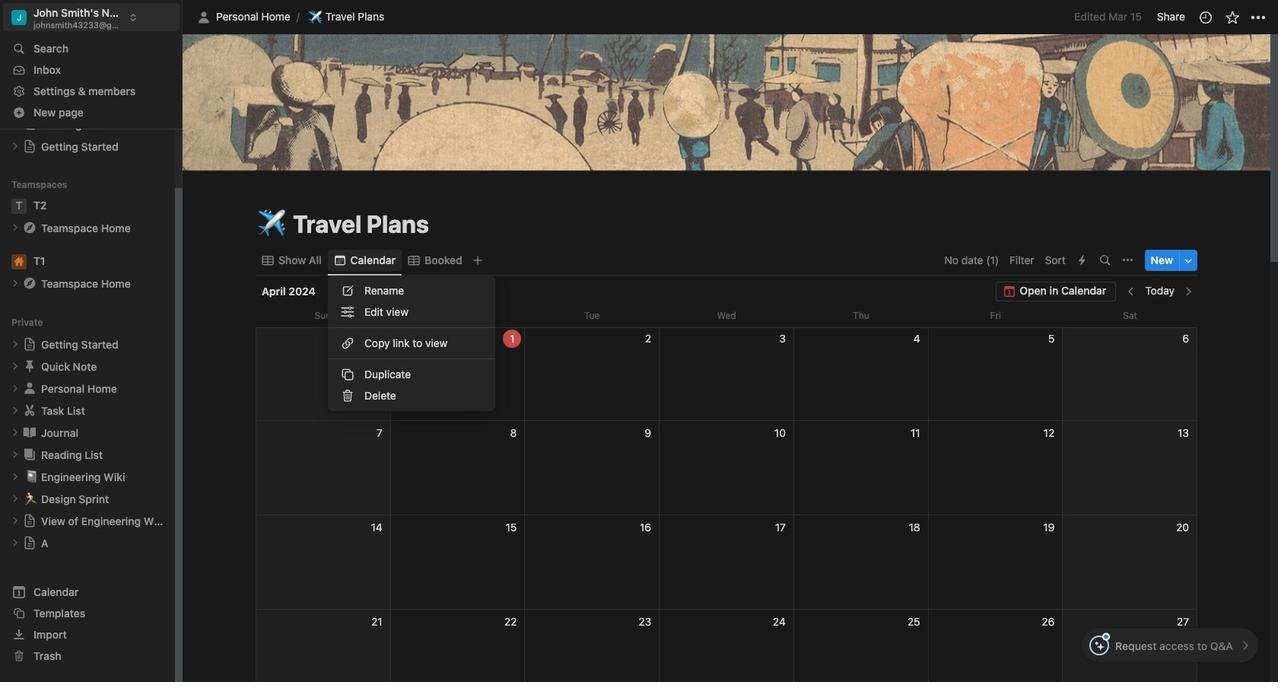 Task type: vqa. For each thing, say whether or not it's contained in the screenshot.
Open icon
no



Task type: locate. For each thing, give the bounding box(es) containing it.
✈️ image
[[258, 206, 285, 242]]

create and view automations image
[[1080, 255, 1086, 265]]

favorite image
[[1225, 10, 1240, 25]]

1 tab from the left
[[256, 249, 328, 271]]

✈️ image
[[308, 8, 322, 26]]

2 tab from the left
[[328, 249, 402, 271]]

menu
[[328, 275, 495, 411]]

tab
[[256, 249, 328, 271], [328, 249, 402, 271], [402, 249, 469, 271]]

tab list
[[256, 245, 941, 275]]

t image
[[11, 199, 27, 214]]



Task type: describe. For each thing, give the bounding box(es) containing it.
next month image
[[1184, 286, 1194, 297]]

3 tab from the left
[[402, 249, 469, 271]]

updates image
[[1199, 10, 1214, 25]]

previous month image
[[1127, 286, 1138, 297]]



